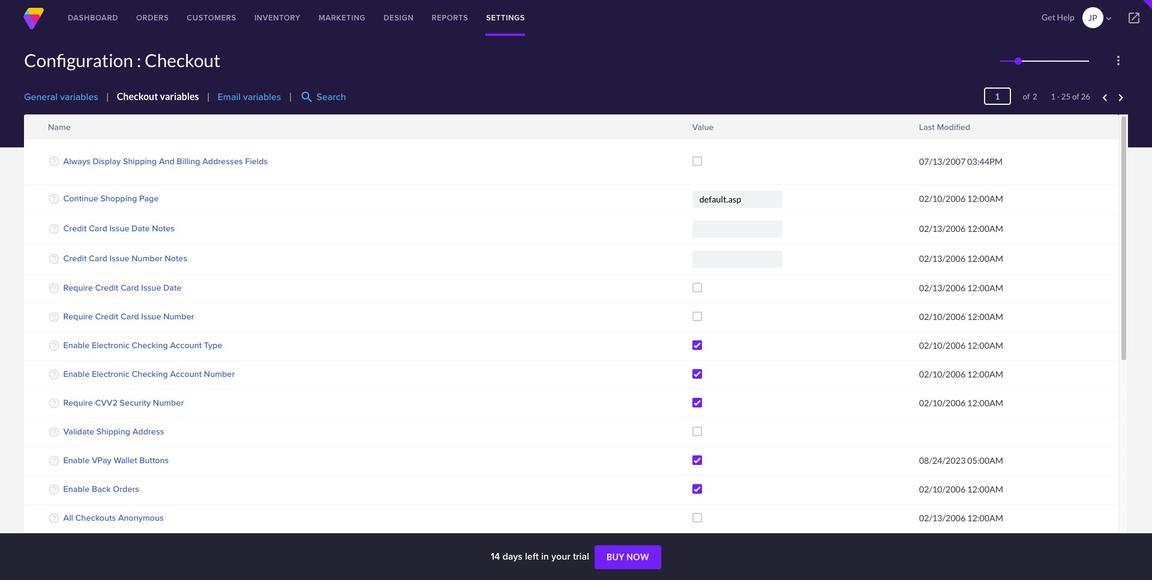 Task type: vqa. For each thing, say whether or not it's contained in the screenshot.
 in the   Value
yes



Task type: locate. For each thing, give the bounding box(es) containing it.
2 02/10/2006 from the top
[[919, 312, 966, 322]]

require left cvv2 at the left bottom of page
[[63, 397, 93, 409]]

3 02/13/2006 from the top
[[919, 283, 966, 294]]

require for require cvv2 security number
[[63, 397, 93, 409]]

3 help_outline from the top
[[48, 223, 60, 235]]

6 02/10/2006 12:00am from the top
[[919, 485, 1003, 495]]

1 02/10/2006 12:00am from the top
[[919, 194, 1003, 204]]

help_outline for credit card issue date notes
[[48, 223, 60, 235]]

 inside   value
[[684, 119, 695, 130]]

electronic for enable electronic checking account type
[[92, 339, 130, 352]]

enable
[[63, 339, 90, 352], [63, 368, 90, 381], [63, 454, 90, 467], [63, 483, 90, 496]]

| left search
[[289, 91, 292, 102]]

02/13/2006 12:00am for date
[[919, 224, 1003, 234]]

0 horizontal spatial  link
[[683, 126, 695, 137]]

11 help_outline from the top
[[48, 455, 60, 467]]

1  from the left
[[684, 126, 695, 137]]

1 vertical spatial account
[[170, 368, 202, 381]]

checking
[[132, 339, 168, 352], [132, 368, 168, 381]]

help_outline for require credit card issue number
[[48, 311, 60, 323]]

1  from the left
[[684, 119, 695, 130]]

0 vertical spatial account
[[170, 339, 202, 352]]

 inside   value
[[684, 126, 695, 137]]

card
[[89, 222, 107, 235], [89, 252, 107, 265], [121, 282, 139, 294], [121, 310, 139, 323]]

0 vertical spatial checking
[[132, 339, 168, 352]]

3 02/10/2006 12:00am from the top
[[919, 341, 1003, 351]]

always
[[63, 155, 90, 167]]

12:00am for all checkouts anonymous
[[967, 514, 1003, 524]]

1 vertical spatial notes
[[165, 252, 187, 265]]

4 enable from the top
[[63, 483, 90, 496]]

buy
[[607, 553, 625, 563]]

05:00am
[[967, 456, 1003, 466]]

checkout down :
[[117, 91, 158, 102]]

card down help_outline credit card issue date notes in the top of the page
[[89, 252, 107, 265]]

8 help_outline from the top
[[48, 369, 60, 381]]

checking down enable electronic checking account type link
[[132, 368, 168, 381]]

shipping inside help_outline validate shipping address
[[96, 426, 130, 438]]

shipping down help_outline require cvv2 security number
[[96, 426, 130, 438]]

keyboard_arrow_right link
[[1114, 90, 1128, 105]]

all
[[63, 512, 73, 525]]

| left email
[[207, 91, 210, 102]]

1 12:00am from the top
[[967, 194, 1003, 204]]

4 02/10/2006 from the top
[[919, 370, 966, 380]]

3 02/10/2006 from the top
[[919, 341, 966, 351]]

variables right email
[[243, 90, 281, 104]]

 link
[[683, 119, 695, 130], [910, 119, 922, 130]]

card up require credit card issue number link
[[121, 282, 139, 294]]

electronic inside help_outline enable electronic checking account number
[[92, 368, 130, 381]]

2 help_outline from the top
[[48, 193, 60, 205]]

5 help_outline from the top
[[48, 282, 60, 294]]

help_outline for all checkouts anonymous
[[48, 513, 60, 525]]

card inside help_outline credit card issue number notes
[[89, 252, 107, 265]]

4 02/10/2006 12:00am from the top
[[919, 370, 1003, 380]]

0 horizontal spatial 
[[684, 119, 695, 130]]

help_outline for enable vpay wallet buttons
[[48, 455, 60, 467]]

1  link from the left
[[683, 126, 695, 137]]

2  link from the left
[[910, 126, 922, 137]]

enable vpay wallet buttons link
[[63, 454, 169, 467]]

1  link from the left
[[683, 119, 695, 130]]

credit
[[63, 222, 87, 235], [63, 252, 87, 265], [95, 282, 118, 294], [95, 310, 118, 323]]

6 02/10/2006 from the top
[[919, 485, 966, 495]]

2 account from the top
[[170, 368, 202, 381]]

number right security
[[153, 397, 184, 409]]

2 require from the top
[[63, 310, 93, 323]]

checking inside help_outline enable electronic checking account number
[[132, 368, 168, 381]]

variables up name link
[[60, 90, 98, 104]]

issue up require credit card issue date link
[[109, 252, 129, 265]]

number inside help_outline require cvv2 security number
[[153, 397, 184, 409]]

1 enable from the top
[[63, 339, 90, 352]]

1 horizontal spatial  link
[[910, 126, 922, 137]]

enable inside the help_outline enable electronic checking account type
[[63, 339, 90, 352]]

help_outline inside 'help_outline always display shipping and billing addresses fields'
[[48, 156, 60, 168]]

require cvv2 security number link
[[63, 397, 184, 409]]

electronic inside the help_outline enable electronic checking account type
[[92, 339, 130, 352]]

1 horizontal spatial 
[[911, 126, 921, 137]]

electronic up cvv2 at the left bottom of page
[[92, 368, 130, 381]]

marketing
[[319, 12, 366, 23]]

 inside   last modified
[[911, 126, 921, 137]]

date
[[132, 222, 150, 235], [163, 282, 181, 294]]

notes for credit card issue date notes
[[152, 222, 175, 235]]

1 02/13/2006 from the top
[[919, 224, 966, 234]]

date down 'page'
[[132, 222, 150, 235]]

3 02/13/2006 12:00am from the top
[[919, 283, 1003, 294]]

1 require from the top
[[63, 282, 93, 294]]

0 vertical spatial orders
[[136, 12, 169, 23]]

credit down help_outline credit card issue number notes
[[95, 282, 118, 294]]

issue up require credit card issue number link
[[141, 282, 161, 294]]

help_outline inside help_outline enable electronic checking account number
[[48, 369, 60, 381]]

credit down help_outline credit card issue date notes in the top of the page
[[63, 252, 87, 265]]

1 - 25 of 26
[[1051, 92, 1090, 101]]

02/10/2006 for continue shopping page
[[919, 194, 966, 204]]

1 vertical spatial shipping
[[96, 426, 130, 438]]

1 checking from the top
[[132, 339, 168, 352]]

1 vertical spatial checking
[[132, 368, 168, 381]]

search
[[317, 90, 346, 104]]

credit down help_outline require credit card issue date
[[95, 310, 118, 323]]

number down the type
[[204, 368, 235, 381]]

7 12:00am from the top
[[967, 370, 1003, 380]]

variables for general variables
[[60, 90, 98, 104]]

credit inside help_outline require credit card issue date
[[95, 282, 118, 294]]

shipping left and
[[123, 155, 157, 167]]

0 horizontal spatial of
[[1023, 92, 1030, 101]]

jp
[[1088, 13, 1097, 23]]

help_outline for credit card issue number notes
[[48, 253, 60, 265]]

help
[[1057, 12, 1074, 22]]

help_outline inside help_outline require credit card issue date
[[48, 282, 60, 294]]

help_outline inside help_outline continue shopping page
[[48, 193, 60, 205]]

help_outline inside help_outline require credit card issue number
[[48, 311, 60, 323]]

issue down shopping
[[109, 222, 129, 235]]

help_outline for validate shipping address
[[48, 426, 60, 438]]

card down help_outline continue shopping page
[[89, 222, 107, 235]]

help_outline inside the help_outline enable electronic checking account type
[[48, 340, 60, 352]]

notes inside help_outline credit card issue number notes
[[165, 252, 187, 265]]

get help
[[1042, 12, 1074, 22]]

None text field
[[692, 191, 782, 208], [692, 221, 782, 238], [692, 191, 782, 208], [692, 221, 782, 238]]

2 02/10/2006 12:00am from the top
[[919, 312, 1003, 322]]


[[684, 126, 695, 137], [911, 126, 921, 137]]

issue
[[109, 222, 129, 235], [109, 252, 129, 265], [141, 282, 161, 294], [141, 310, 161, 323]]

help_outline inside help_outline all checkouts anonymous
[[48, 513, 60, 525]]

help_outline inside help_outline require cvv2 security number
[[48, 398, 60, 410]]

7 help_outline from the top
[[48, 340, 60, 352]]

checkout right :
[[145, 49, 220, 71]]

help_outline enable vpay wallet buttons
[[48, 454, 169, 467]]

9 12:00am from the top
[[967, 485, 1003, 495]]

help_outline
[[48, 156, 60, 168], [48, 193, 60, 205], [48, 223, 60, 235], [48, 253, 60, 265], [48, 282, 60, 294], [48, 311, 60, 323], [48, 340, 60, 352], [48, 369, 60, 381], [48, 398, 60, 410], [48, 426, 60, 438], [48, 455, 60, 467], [48, 484, 60, 496], [48, 513, 60, 525]]

orders inside help_outline enable back orders
[[113, 483, 139, 496]]

checking for type
[[132, 339, 168, 352]]

require inside help_outline require credit card issue date
[[63, 282, 93, 294]]

validate shipping address link
[[63, 426, 164, 438]]

notes inside help_outline credit card issue date notes
[[152, 222, 175, 235]]

general variables link
[[24, 90, 98, 104]]

1 vertical spatial require
[[63, 310, 93, 323]]

1 02/10/2006 from the top
[[919, 194, 966, 204]]






name element
[[24, 115, 686, 139]]

14 days left in your trial
[[491, 550, 592, 564]]

require for require credit card issue number
[[63, 310, 93, 323]]

credit inside help_outline credit card issue number notes
[[63, 252, 87, 265]]

1 horizontal spatial variables
[[160, 91, 199, 102]]

require down help_outline credit card issue number notes
[[63, 282, 93, 294]]

1 electronic from the top
[[92, 339, 130, 352]]

date up require credit card issue number link
[[163, 282, 181, 294]]

of
[[1023, 92, 1030, 101], [1072, 92, 1079, 101]]

credit card issue date notes link
[[63, 222, 175, 235]]

0 vertical spatial electronic
[[92, 339, 130, 352]]

0 horizontal spatial |
[[106, 91, 109, 102]]

9 help_outline from the top
[[48, 398, 60, 410]]

electronic
[[92, 339, 130, 352], [92, 368, 130, 381]]

0 vertical spatial shipping
[[123, 155, 157, 167]]

account inside the help_outline enable electronic checking account type
[[170, 339, 202, 352]]

reports
[[432, 12, 468, 23]]

account for number
[[170, 368, 202, 381]]

credit inside help_outline require credit card issue number
[[95, 310, 118, 323]]

None text field
[[984, 88, 1011, 105], [692, 251, 782, 268], [984, 88, 1011, 105], [692, 251, 782, 268]]

02/10/2006 for enable back orders
[[919, 485, 966, 495]]

1 vertical spatial date
[[163, 282, 181, 294]]

require inside help_outline require credit card issue number
[[63, 310, 93, 323]]

of left 2
[[1023, 92, 1030, 101]]

2 02/13/2006 from the top
[[919, 254, 966, 264]]

0 vertical spatial date
[[132, 222, 150, 235]]

number up require credit card issue date link
[[132, 252, 162, 265]]

02/10/2006 for enable electronic checking account number
[[919, 370, 966, 380]]

issue up enable electronic checking account type link
[[141, 310, 161, 323]]

help_outline for always display shipping and billing addresses fields
[[48, 156, 60, 168]]

type
[[204, 339, 222, 352]]

12:00am for enable back orders
[[967, 485, 1003, 495]]

help_outline inside help_outline credit card issue number notes
[[48, 253, 60, 265]]

3 enable from the top
[[63, 454, 90, 467]]

4 help_outline from the top
[[48, 253, 60, 265]]

orders
[[136, 12, 169, 23], [113, 483, 139, 496]]

card inside help_outline credit card issue date notes
[[89, 222, 107, 235]]

keyboard_arrow_right
[[1114, 90, 1128, 105]]

3 12:00am from the top
[[967, 254, 1003, 264]]

help_outline always display shipping and billing addresses fields
[[48, 155, 268, 168]]

 inside   last modified
[[911, 119, 921, 130]]

12 help_outline from the top
[[48, 484, 60, 496]]

trial
[[573, 550, 589, 564]]

require down help_outline require credit card issue date
[[63, 310, 93, 323]]

02/13/2006 for number
[[919, 254, 966, 264]]

card up the help_outline enable electronic checking account type
[[121, 310, 139, 323]]

credit down 'continue'
[[63, 222, 87, 235]]

enable down help_outline require credit card issue number
[[63, 339, 90, 352]]

02/10/2006 for enable electronic checking account type
[[919, 341, 966, 351]]

1 | from the left
[[106, 91, 109, 102]]

checkouts
[[75, 512, 116, 525]]

variables for email variables
[[243, 90, 281, 104]]

billing
[[177, 155, 200, 167]]

help_outline inside 'help_outline enable vpay wallet buttons'
[[48, 455, 60, 467]]

1 horizontal spatial  link
[[910, 119, 922, 130]]

account left the type
[[170, 339, 202, 352]]

orders up :
[[136, 12, 169, 23]]

1 horizontal spatial of
[[1072, 92, 1079, 101]]

enable inside 'help_outline enable vpay wallet buttons'
[[63, 454, 90, 467]]

addresses
[[202, 155, 243, 167]]

10 12:00am from the top
[[967, 514, 1003, 524]]

12:00am
[[967, 194, 1003, 204], [967, 224, 1003, 234], [967, 254, 1003, 264], [967, 283, 1003, 294], [967, 312, 1003, 322], [967, 341, 1003, 351], [967, 370, 1003, 380], [967, 399, 1003, 409], [967, 485, 1003, 495], [967, 514, 1003, 524]]

validate
[[63, 426, 94, 438]]

help_outline require credit card issue date
[[48, 282, 181, 294]]

2  from the left
[[911, 119, 921, 130]]

account down enable electronic checking account type link
[[170, 368, 202, 381]]

02/10/2006
[[919, 194, 966, 204], [919, 312, 966, 322], [919, 341, 966, 351], [919, 370, 966, 380], [919, 399, 966, 409], [919, 485, 966, 495]]

0 horizontal spatial date
[[132, 222, 150, 235]]

2 of from the left
[[1072, 92, 1079, 101]]

12:00am for credit card issue date notes
[[967, 224, 1003, 234]]

1 horizontal spatial date
[[163, 282, 181, 294]]

checking inside the help_outline enable electronic checking account type
[[132, 339, 168, 352]]

1 02/13/2006 12:00am from the top
[[919, 224, 1003, 234]]

settings
[[486, 12, 525, 23]]

number inside help_outline enable electronic checking account number
[[204, 368, 235, 381]]

02/13/2006 for issue
[[919, 283, 966, 294]]

enable left back
[[63, 483, 90, 496]]

now
[[626, 553, 649, 563]]

 link
[[1116, 0, 1152, 36]]

07/13/2007
[[919, 157, 966, 167]]

help_outline inside help_outline credit card issue date notes
[[48, 223, 60, 235]]






last modified element
[[913, 115, 1119, 139]]

checkout
[[145, 49, 220, 71], [117, 91, 158, 102]]

card inside help_outline require credit card issue date
[[121, 282, 139, 294]]

02/10/2006 for require cvv2 security number
[[919, 399, 966, 409]]

13 help_outline from the top
[[48, 513, 60, 525]]

enable up help_outline require cvv2 security number
[[63, 368, 90, 381]]

enable for enable back orders
[[63, 483, 90, 496]]

last
[[919, 121, 935, 133]]

0 horizontal spatial  link
[[683, 119, 695, 130]]

0 vertical spatial notes
[[152, 222, 175, 235]]

1 of from the left
[[1023, 92, 1030, 101]]

keyboard_arrow_left link
[[1098, 90, 1112, 105]]

2 horizontal spatial |
[[289, 91, 292, 102]]

1 vertical spatial electronic
[[92, 368, 130, 381]]

12:00am for continue shopping page
[[967, 194, 1003, 204]]

account inside help_outline enable electronic checking account number
[[170, 368, 202, 381]]

1 vertical spatial orders
[[113, 483, 139, 496]]

electronic down help_outline require credit card issue number
[[92, 339, 130, 352]]

checking for number
[[132, 368, 168, 381]]

12:00am for require cvv2 security number
[[967, 399, 1003, 409]]

2 horizontal spatial variables
[[243, 90, 281, 104]]

02/10/2006 12:00am for enable electronic checking account type
[[919, 341, 1003, 351]]

 for value
[[684, 126, 695, 137]]

keyboard_arrow_left keyboard_arrow_right
[[1098, 90, 1128, 105]]

issue inside help_outline credit card issue date notes
[[109, 222, 129, 235]]

enable left vpay
[[63, 454, 90, 467]]

help_outline inside help_outline enable back orders
[[48, 484, 60, 496]]

4 12:00am from the top
[[967, 283, 1003, 294]]

help_outline continue shopping page
[[48, 192, 159, 205]]

0 vertical spatial require
[[63, 282, 93, 294]]

issue inside help_outline require credit card issue number
[[141, 310, 161, 323]]

1 horizontal spatial |
[[207, 91, 210, 102]]

10 help_outline from the top
[[48, 426, 60, 438]]

of right 25 on the right of page
[[1072, 92, 1079, 101]]

and
[[159, 155, 175, 167]]

2 enable from the top
[[63, 368, 90, 381]]

require inside help_outline require cvv2 security number
[[63, 397, 93, 409]]

1 help_outline from the top
[[48, 156, 60, 168]]

orders right back
[[113, 483, 139, 496]]

6 12:00am from the top
[[967, 341, 1003, 351]]

6 help_outline from the top
[[48, 311, 60, 323]]

variables left email
[[160, 91, 199, 102]]

5 02/10/2006 12:00am from the top
[[919, 399, 1003, 409]]

account
[[170, 339, 202, 352], [170, 368, 202, 381]]

checking up enable electronic checking account number link on the left of page
[[132, 339, 168, 352]]

enable inside help_outline enable electronic checking account number
[[63, 368, 90, 381]]

| down configuration : checkout
[[106, 91, 109, 102]]

 link for value
[[683, 126, 695, 137]]

1 horizontal spatial 
[[911, 119, 921, 130]]

2  link from the left
[[910, 119, 922, 130]]

electronic for enable electronic checking account number
[[92, 368, 130, 381]]

help_outline require credit card issue number
[[48, 310, 194, 323]]

help_outline inside help_outline validate shipping address
[[48, 426, 60, 438]]

8 12:00am from the top
[[967, 399, 1003, 409]]

2 12:00am from the top
[[967, 224, 1003, 234]]

3 require from the top
[[63, 397, 93, 409]]

02/10/2006 12:00am
[[919, 194, 1003, 204], [919, 312, 1003, 322], [919, 341, 1003, 351], [919, 370, 1003, 380], [919, 399, 1003, 409], [919, 485, 1003, 495]]

2 vertical spatial require
[[63, 397, 93, 409]]

enable back orders link
[[63, 483, 139, 496]]

variables
[[60, 90, 98, 104], [243, 90, 281, 104], [160, 91, 199, 102]]

02/13/2006 12:00am for issue
[[919, 283, 1003, 294]]

number up enable electronic checking account type link
[[163, 310, 194, 323]]

0 horizontal spatial variables
[[60, 90, 98, 104]]

always display shipping and billing addresses fields link
[[63, 155, 268, 167]]

account for type
[[170, 339, 202, 352]]

dashboard
[[68, 12, 118, 23]]

1 account from the top
[[170, 339, 202, 352]]

5 12:00am from the top
[[967, 312, 1003, 322]]

variables for checkout variables
[[160, 91, 199, 102]]

2  from the left
[[911, 126, 921, 137]]

0 horizontal spatial 
[[684, 126, 695, 137]]

enable inside help_outline enable back orders
[[63, 483, 90, 496]]

5 02/10/2006 from the top
[[919, 399, 966, 409]]

2 checking from the top
[[132, 368, 168, 381]]

help_outline enable electronic checking account number
[[48, 368, 235, 381]]

2 electronic from the top
[[92, 368, 130, 381]]

2 02/13/2006 12:00am from the top
[[919, 254, 1003, 264]]



Task type: describe. For each thing, give the bounding box(es) containing it.
:
[[137, 49, 141, 71]]

4 02/13/2006 12:00am from the top
[[919, 514, 1003, 524]]

vpay
[[92, 454, 111, 467]]


[[1127, 11, 1141, 25]]

checkout variables
[[117, 91, 199, 102]]

address
[[132, 426, 164, 438]]

help_outline for enable electronic checking account number
[[48, 369, 60, 381]]

help_outline credit card issue number notes
[[48, 252, 187, 265]]

02/10/2006 12:00am for continue shopping page
[[919, 194, 1003, 204]]






value element
[[686, 115, 913, 139]]

 for last
[[911, 126, 921, 137]]

2
[[1033, 92, 1037, 101]]

days
[[502, 550, 523, 564]]

0 vertical spatial checkout
[[145, 49, 220, 71]]

get
[[1042, 12, 1055, 22]]

 link for last
[[910, 126, 922, 137]]

help_outline enable back orders
[[48, 483, 139, 496]]

1
[[1051, 92, 1055, 101]]

12:00am for require credit card issue date
[[967, 283, 1003, 294]]

cvv2
[[95, 397, 118, 409]]

email variables
[[218, 90, 281, 104]]

security
[[120, 397, 151, 409]]

design
[[384, 12, 414, 23]]

inventory
[[254, 12, 301, 23]]

more_vert button
[[1109, 51, 1128, 70]]

02/13/2006 12:00am for number
[[919, 254, 1003, 264]]

enable for enable electronic checking account type
[[63, 339, 90, 352]]

require credit card issue number link
[[63, 310, 194, 323]]

4 02/13/2006 from the top
[[919, 514, 966, 524]]

12:00am for enable electronic checking account number
[[967, 370, 1003, 380]]

checkout variables link
[[117, 91, 199, 102]]

issue inside help_outline require credit card issue date
[[141, 282, 161, 294]]

02/10/2006 for require credit card issue number
[[919, 312, 966, 322]]

-
[[1057, 92, 1060, 101]]

enable electronic checking account type link
[[63, 339, 222, 352]]

date inside help_outline credit card issue date notes
[[132, 222, 150, 235]]

number inside help_outline require credit card issue number
[[163, 310, 194, 323]]

continue shopping page link
[[63, 192, 159, 205]]

credit card issue number notes link
[[63, 252, 187, 265]]

value
[[692, 121, 714, 133]]

modified
[[937, 121, 970, 133]]

 link for value
[[683, 119, 695, 130]]

name link
[[48, 121, 71, 133]]

dashboard link
[[59, 0, 127, 36]]

back
[[92, 483, 111, 496]]

enable electronic checking account number link
[[63, 368, 235, 381]]

08/24/2023 05:00am
[[919, 456, 1003, 466]]

 for last
[[911, 119, 921, 130]]

07/13/2007 03:44pm
[[919, 157, 1003, 167]]

card inside help_outline require credit card issue number
[[121, 310, 139, 323]]

issue inside help_outline credit card issue number notes
[[109, 252, 129, 265]]

help_outline for enable electronic checking account type
[[48, 340, 60, 352]]

3 | from the left
[[289, 91, 292, 102]]

shipping inside 'help_outline always display shipping and billing addresses fields'
[[123, 155, 157, 167]]

of 2
[[1014, 92, 1037, 101]]

search search
[[300, 90, 346, 104]]

page
[[139, 192, 159, 205]]

number inside help_outline credit card issue number notes
[[132, 252, 162, 265]]

14
[[491, 550, 500, 564]]

02/10/2006 12:00am for enable back orders
[[919, 485, 1003, 495]]

help_outline enable electronic checking account type
[[48, 339, 222, 352]]

  last modified
[[911, 119, 970, 137]]

notes for credit card issue number notes
[[165, 252, 187, 265]]

configuration : checkout
[[24, 49, 220, 71]]

help_outline for require cvv2 security number
[[48, 398, 60, 410]]

wallet
[[114, 454, 137, 467]]

search
[[300, 90, 314, 104]]

12:00am for credit card issue number notes
[[967, 254, 1003, 264]]

 link for last
[[910, 119, 922, 130]]

help_outline require cvv2 security number
[[48, 397, 184, 410]]

26
[[1081, 92, 1090, 101]]

25
[[1061, 92, 1071, 101]]

help_outline for require credit card issue date
[[48, 282, 60, 294]]

02/10/2006 12:00am for require credit card issue number
[[919, 312, 1003, 322]]

12:00am for require credit card issue number
[[967, 312, 1003, 322]]

02/10/2006 12:00am for enable electronic checking account number
[[919, 370, 1003, 380]]

all checkouts anonymous link
[[63, 512, 164, 525]]

continue
[[63, 192, 98, 205]]

  value
[[684, 119, 714, 137]]

date inside help_outline require credit card issue date
[[163, 282, 181, 294]]

help_outline validate shipping address
[[48, 426, 164, 438]]

display
[[93, 155, 121, 167]]

02/10/2006 12:00am for require cvv2 security number
[[919, 399, 1003, 409]]

12:00am for enable electronic checking account type
[[967, 341, 1003, 351]]

02/13/2006 for date
[[919, 224, 966, 234]]

enable for enable electronic checking account number
[[63, 368, 90, 381]]

keyboard_arrow_left
[[1098, 90, 1112, 105]]

03:44pm
[[967, 157, 1003, 167]]

2 | from the left
[[207, 91, 210, 102]]

credit inside help_outline credit card issue date notes
[[63, 222, 87, 235]]

general
[[24, 90, 58, 104]]

1 vertical spatial checkout
[[117, 91, 158, 102]]

configuration
[[24, 49, 133, 71]]

require for require credit card issue date
[[63, 282, 93, 294]]

buy now link
[[595, 546, 661, 570]]

help_outline all checkouts anonymous
[[48, 512, 164, 525]]

 for value
[[684, 119, 695, 130]]

buttons
[[139, 454, 169, 467]]

value link
[[692, 121, 714, 133]]

buy now
[[607, 553, 649, 563]]

email variables link
[[218, 90, 281, 104]]

enable for enable vpay wallet buttons
[[63, 454, 90, 467]]

help_outline credit card issue date notes
[[48, 222, 175, 235]]

help_outline for continue shopping page
[[48, 193, 60, 205]]

in
[[541, 550, 549, 564]]

customers
[[187, 12, 236, 23]]

email
[[218, 90, 241, 104]]

your
[[551, 550, 570, 564]]


[[1103, 13, 1114, 24]]

general variables
[[24, 90, 98, 104]]

name
[[48, 121, 71, 133]]

08/24/2023
[[919, 456, 966, 466]]

help_outline for enable back orders
[[48, 484, 60, 496]]

require credit card issue date link
[[63, 282, 181, 294]]

left
[[525, 550, 539, 564]]



